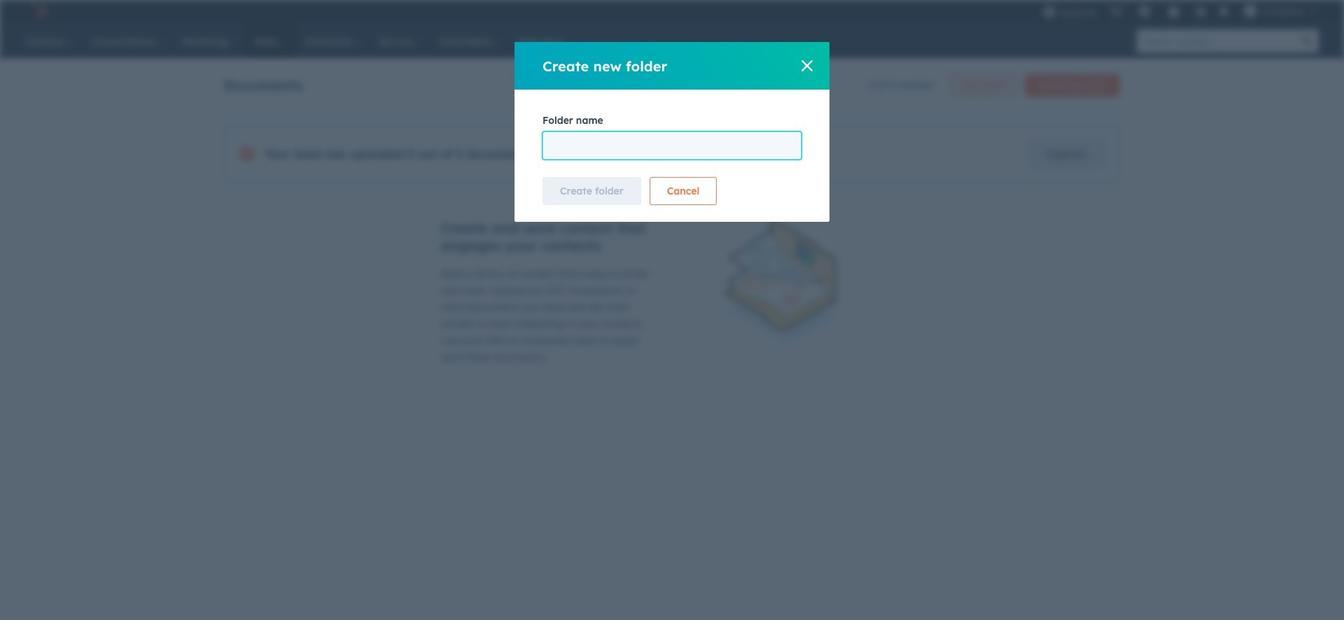 Task type: locate. For each thing, give the bounding box(es) containing it.
menu
[[1036, 0, 1327, 22]]

banner
[[224, 70, 1120, 97]]

None text field
[[543, 132, 802, 160]]



Task type: describe. For each thing, give the bounding box(es) containing it.
jacob simon image
[[1244, 5, 1256, 18]]

close image
[[802, 60, 813, 71]]

marketplaces image
[[1138, 6, 1151, 19]]

Search HubSpot search field
[[1137, 29, 1295, 53]]



Task type: vqa. For each thing, say whether or not it's contained in the screenshot.
Last
no



